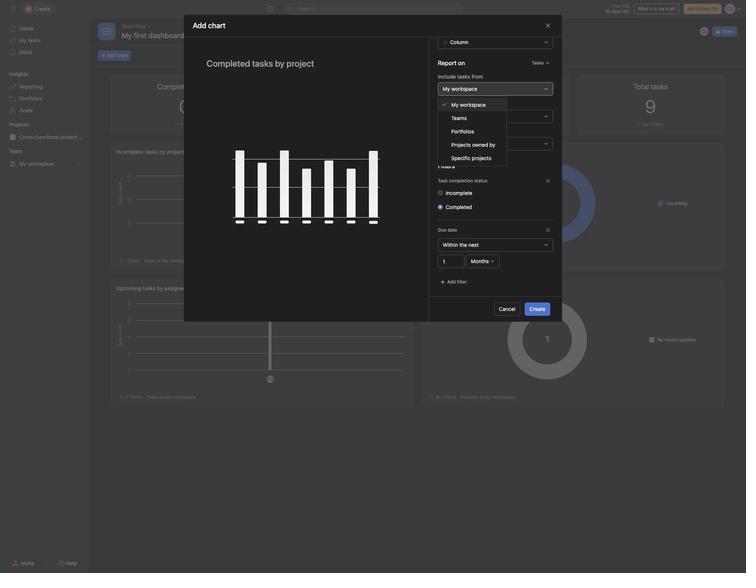 Task type: locate. For each thing, give the bounding box(es) containing it.
1 vertical spatial axis
[[443, 128, 453, 135]]

0 horizontal spatial 0
[[179, 96, 190, 117]]

my inside global element
[[19, 37, 27, 43]]

2 vertical spatial my workspace
[[19, 161, 54, 167]]

add left the billing
[[687, 6, 695, 11]]

create
[[530, 306, 546, 312]]

axis for y-
[[443, 128, 453, 135]]

within
[[443, 242, 458, 248]]

tasks for include
[[457, 73, 470, 80]]

portfolios link up the goals
[[4, 93, 85, 105]]

my workspace link down 'cross-functional project plan' link
[[4, 158, 85, 170]]

0 horizontal spatial 0 button
[[179, 96, 190, 117]]

1 inside button
[[180, 122, 182, 127]]

1 horizontal spatial my workspace link
[[438, 98, 507, 111]]

add for add billing info
[[687, 6, 695, 11]]

filter inside "1 filter" button
[[184, 122, 195, 127]]

0 vertical spatial reporting link
[[122, 22, 145, 30]]

0 down my workspace dropdown button
[[490, 96, 501, 117]]

1 vertical spatial incomplete
[[446, 190, 472, 196]]

0 vertical spatial co
[[701, 29, 708, 34]]

tasks in my workspace for upcoming tasks by assignee this week
[[147, 395, 196, 400]]

1 vertical spatial my workspace
[[451, 101, 486, 108]]

0 horizontal spatial upcoming
[[116, 285, 141, 291]]

no
[[643, 122, 649, 127], [657, 337, 663, 342], [436, 395, 442, 400]]

add inside dropdown button
[[447, 279, 456, 285]]

my workspace link up teams
[[438, 98, 507, 111]]

1 horizontal spatial co
[[701, 29, 708, 34]]

project status
[[456, 285, 490, 291]]

no filters
[[643, 122, 664, 127], [436, 395, 456, 400]]

tasks left by project
[[145, 149, 158, 155]]

in
[[653, 6, 657, 11], [157, 258, 161, 264], [468, 258, 472, 264], [160, 395, 164, 400], [480, 395, 483, 400]]

tasks left assignee
[[143, 285, 156, 291]]

1 vertical spatial portfolios link
[[438, 125, 507, 138]]

my
[[122, 31, 132, 40], [19, 37, 27, 43], [443, 86, 450, 92], [451, 101, 459, 108], [19, 161, 27, 167], [162, 258, 169, 264], [473, 258, 479, 264], [165, 395, 172, 400], [485, 395, 491, 400]]

projects for projects owned by
[[451, 141, 471, 148]]

1 horizontal spatial upcoming
[[666, 200, 687, 206]]

1 horizontal spatial incomplete
[[446, 190, 472, 196]]

in for by
[[160, 395, 164, 400]]

hide sidebar image
[[10, 6, 16, 12]]

reporting down insights
[[19, 83, 43, 90]]

0 horizontal spatial reporting
[[19, 83, 43, 90]]

status down the owned
[[478, 149, 493, 155]]

1 vertical spatial reporting
[[19, 83, 43, 90]]

my
[[658, 6, 664, 11]]

0 vertical spatial add
[[687, 6, 695, 11]]

my workspace for my workspace link to the right
[[451, 101, 486, 108]]

portfolios link up projects owned by at top right
[[438, 125, 507, 138]]

1 vertical spatial my workspace link
[[4, 158, 85, 170]]

incomplete for incomplete tasks by project
[[116, 149, 143, 155]]

2 horizontal spatial add
[[687, 6, 695, 11]]

1 horizontal spatial reporting
[[122, 23, 145, 29]]

goals
[[19, 107, 33, 113]]

workspace inside dropdown button
[[451, 86, 477, 92]]

1 horizontal spatial no
[[643, 122, 649, 127]]

create button
[[525, 303, 550, 316]]

None number field
[[438, 255, 465, 268]]

0 vertical spatial upcoming
[[666, 200, 687, 206]]

0 vertical spatial axis
[[444, 101, 453, 107]]

within the next
[[443, 242, 479, 248]]

left
[[623, 9, 630, 14]]

projects inside projects owned by link
[[451, 141, 471, 148]]

0 vertical spatial portfolios
[[19, 95, 42, 102]]

portfolios link for projects owned by link
[[438, 125, 507, 138]]

co
[[701, 29, 708, 34], [267, 376, 273, 382]]

projects owned by
[[451, 141, 495, 148]]

2 vertical spatial add
[[447, 279, 456, 285]]

incomplete
[[116, 149, 143, 155], [446, 190, 472, 196]]

my workspace
[[443, 86, 477, 92], [451, 101, 486, 108], [19, 161, 54, 167]]

search
[[298, 6, 315, 12]]

task
[[438, 178, 448, 184]]

portfolios
[[19, 95, 42, 102], [451, 128, 474, 134]]

my workspace up teams "link"
[[451, 101, 486, 108]]

3
[[125, 395, 128, 400]]

axis up teams
[[444, 101, 453, 107]]

1 vertical spatial portfolios
[[451, 128, 474, 134]]

completed
[[446, 204, 472, 210]]

0 horizontal spatial portfolios
[[19, 95, 42, 102]]

completed tasks
[[157, 82, 212, 91]]

1 horizontal spatial portfolios link
[[438, 125, 507, 138]]

first dashboard
[[134, 31, 184, 40]]

0 button down my workspace dropdown button
[[490, 96, 501, 117]]

0 vertical spatial no
[[643, 122, 649, 127]]

0
[[179, 96, 190, 117], [490, 96, 501, 117]]

axis down teams
[[443, 128, 453, 135]]

within the next button
[[438, 238, 553, 252]]

axis for x-
[[444, 101, 453, 107]]

0 vertical spatial portfolios link
[[4, 93, 85, 105]]

my workspace inside my workspace dropdown button
[[443, 86, 477, 92]]

team
[[9, 148, 22, 154]]

plan
[[79, 134, 89, 140]]

0 horizontal spatial no
[[436, 395, 442, 400]]

1 vertical spatial add
[[107, 53, 116, 58]]

include
[[438, 73, 456, 80]]

reporting up my first dashboard
[[122, 23, 145, 29]]

share
[[722, 29, 734, 34]]

by
[[490, 141, 495, 148], [442, 149, 448, 155], [157, 285, 163, 291], [448, 285, 454, 291]]

info
[[710, 6, 718, 11]]

1
[[180, 122, 182, 127], [125, 258, 127, 264], [436, 258, 438, 264]]

1 horizontal spatial 1 filter
[[180, 122, 195, 127]]

1 horizontal spatial filter
[[184, 122, 195, 127]]

0 vertical spatial no filters
[[643, 122, 664, 127]]

portfolios up the goals
[[19, 95, 42, 102]]

1 horizontal spatial 0 button
[[490, 96, 501, 117]]

billing
[[697, 6, 709, 11]]

my workspace down team
[[19, 161, 54, 167]]

tasks left from
[[457, 73, 470, 80]]

date
[[448, 227, 457, 233]]

in for project status
[[480, 395, 483, 400]]

1 horizontal spatial portfolios
[[451, 128, 474, 134]]

1 0 from the left
[[179, 96, 190, 117]]

tasks down home on the left of the page
[[28, 37, 41, 43]]

global element
[[0, 18, 89, 63]]

project
[[61, 134, 77, 140]]

1 vertical spatial no filters
[[436, 395, 456, 400]]

co inside co button
[[701, 29, 708, 34]]

add inside button
[[107, 53, 116, 58]]

1 vertical spatial no
[[657, 337, 663, 342]]

add up projects by project status
[[447, 279, 456, 285]]

my workspace inside teams element
[[19, 161, 54, 167]]

1 0 button from the left
[[179, 96, 190, 117]]

0 horizontal spatial portfolios link
[[4, 93, 85, 105]]

Completed radio
[[438, 205, 443, 210]]

1 horizontal spatial reporting link
[[122, 22, 145, 30]]

my workspace down include tasks from
[[443, 86, 477, 92]]

2 horizontal spatial filter
[[439, 258, 450, 264]]

1 vertical spatial reporting link
[[4, 81, 85, 93]]

1 horizontal spatial 0
[[490, 96, 501, 117]]

1 vertical spatial co
[[267, 376, 273, 382]]

tasks for upcoming
[[143, 285, 156, 291]]

2 vertical spatial no
[[436, 395, 442, 400]]

0 vertical spatial my workspace
[[443, 86, 477, 92]]

0 button
[[179, 96, 190, 117], [490, 96, 501, 117]]

reporting link up my first dashboard
[[122, 22, 145, 30]]

portfolios down teams
[[451, 128, 474, 134]]

tasks inside dropdown button
[[532, 60, 544, 66]]

2 horizontal spatial 1 filter
[[436, 258, 450, 264]]

column
[[450, 39, 469, 45]]

my workspace for my workspace link within the teams element
[[19, 161, 54, 167]]

no filters button
[[636, 121, 666, 128]]

1 vertical spatial upcoming
[[116, 285, 141, 291]]

by left specific
[[442, 149, 448, 155]]

upcoming for upcoming tasks by assignee this week
[[116, 285, 141, 291]]

this month
[[495, 149, 521, 155]]

my workspace link
[[438, 98, 507, 111], [4, 158, 85, 170]]

projects
[[9, 121, 29, 128], [451, 141, 471, 148], [427, 285, 447, 291], [461, 395, 478, 400]]

1 vertical spatial completion
[[449, 178, 473, 184]]

1 horizontal spatial no filters
[[643, 122, 664, 127]]

2 horizontal spatial no
[[657, 337, 663, 342]]

2 0 from the left
[[490, 96, 501, 117]]

Completed tasks by project text field
[[202, 55, 411, 72]]

insights button
[[0, 70, 28, 78]]

upcoming
[[666, 200, 687, 206], [116, 285, 141, 291]]

9
[[645, 96, 656, 117]]

what's
[[637, 6, 652, 11]]

add chart button
[[98, 50, 131, 61]]

next
[[469, 242, 479, 248]]

teams
[[451, 115, 467, 121]]

by right the owned
[[490, 141, 495, 148]]

in for by project
[[157, 258, 161, 264]]

0 horizontal spatial co
[[267, 376, 273, 382]]

invite button
[[7, 557, 39, 570]]

free trial 30 days left
[[605, 3, 630, 14]]

reporting link up goals link
[[4, 81, 85, 93]]

completion
[[449, 149, 477, 155], [449, 178, 473, 184]]

reporting
[[122, 23, 145, 29], [19, 83, 43, 90]]

from
[[472, 73, 483, 80]]

add inside 'button'
[[687, 6, 695, 11]]

0 vertical spatial incomplete
[[116, 149, 143, 155]]

1 filter
[[180, 122, 195, 127], [125, 258, 139, 264], [436, 258, 450, 264]]

0 horizontal spatial my workspace link
[[4, 158, 85, 170]]

tasks in my workspace
[[144, 258, 193, 264], [454, 258, 504, 264], [147, 395, 196, 400]]

by left assignee
[[157, 285, 163, 291]]

2 0 button from the left
[[490, 96, 501, 117]]

in inside 'button'
[[653, 6, 657, 11]]

tasks inside global element
[[28, 37, 41, 43]]

status down projects
[[474, 178, 488, 184]]

1 horizontal spatial 1
[[180, 122, 182, 127]]

1 horizontal spatial add
[[447, 279, 456, 285]]

inbox
[[19, 49, 32, 55]]

add left 'chart'
[[107, 53, 116, 58]]

workspace
[[451, 86, 477, 92], [460, 101, 486, 108], [28, 161, 54, 167], [170, 258, 193, 264], [481, 258, 504, 264], [173, 395, 196, 400], [492, 395, 515, 400]]

0 button up "1 filter" button
[[179, 96, 190, 117]]

no filters inside "button"
[[643, 122, 664, 127]]

projects for projects by project status
[[427, 285, 447, 291]]

0 up "1 filter" button
[[179, 96, 190, 117]]

projects element
[[0, 118, 89, 145]]

projects inside projects dropdown button
[[9, 121, 29, 128]]

reporting link
[[122, 22, 145, 30], [4, 81, 85, 93]]

my inside dropdown button
[[443, 86, 450, 92]]

0 horizontal spatial reporting link
[[4, 81, 85, 93]]

0 horizontal spatial add
[[107, 53, 116, 58]]

add billing info button
[[684, 4, 722, 14]]

0 horizontal spatial incomplete
[[116, 149, 143, 155]]

tasks
[[28, 37, 41, 43], [457, 73, 470, 80], [145, 149, 158, 155], [143, 285, 156, 291]]

add to starred image
[[198, 33, 204, 39]]

insights element
[[0, 67, 89, 118]]

portfolios link
[[4, 93, 85, 105], [438, 125, 507, 138]]

tasks for my
[[28, 37, 41, 43]]

search button
[[286, 3, 464, 15]]

0 vertical spatial my workspace link
[[438, 98, 507, 111]]

1 filter button
[[172, 121, 196, 128]]



Task type: describe. For each thing, give the bounding box(es) containing it.
projects by project status
[[427, 285, 490, 291]]

home link
[[4, 23, 85, 34]]

add chart
[[107, 53, 128, 58]]

functional
[[35, 134, 59, 140]]

0 button for overdue tasks
[[490, 96, 501, 117]]

column button
[[438, 36, 553, 49]]

teams link
[[438, 111, 507, 125]]

workspace inside teams element
[[28, 161, 54, 167]]

filters inside "button"
[[651, 122, 664, 127]]

my workspace button
[[438, 82, 553, 96]]

my tasks link
[[4, 34, 85, 46]]

0 horizontal spatial filter
[[128, 258, 139, 264]]

invite
[[21, 560, 34, 567]]

what's in my trial?
[[637, 6, 676, 11]]

0 horizontal spatial no filters
[[436, 395, 456, 400]]

0 vertical spatial completion
[[449, 149, 477, 155]]

Incomplete radio
[[438, 191, 443, 195]]

search list box
[[286, 3, 464, 15]]

co button
[[699, 26, 710, 37]]

upcoming for upcoming
[[666, 200, 687, 206]]

y-axis
[[438, 128, 453, 135]]

projects for projects in my workspace
[[461, 395, 478, 400]]

overdue tasks
[[472, 82, 519, 91]]

chart
[[117, 53, 128, 58]]

0 button for completed tasks
[[179, 96, 190, 117]]

months button
[[466, 255, 500, 268]]

x-axis
[[438, 101, 453, 107]]

projects button
[[0, 121, 29, 128]]

share button
[[713, 26, 737, 37]]

projects owned by link
[[438, 138, 507, 151]]

by down add filter
[[448, 285, 454, 291]]

add filter button
[[438, 277, 469, 287]]

specific
[[451, 155, 471, 161]]

days
[[612, 9, 622, 14]]

portfolios link for goals link
[[4, 93, 85, 105]]

cancel
[[499, 306, 515, 312]]

a button to remove the filter image
[[546, 179, 550, 183]]

0 vertical spatial reporting
[[122, 23, 145, 29]]

trial?
[[666, 6, 676, 11]]

task completion status
[[438, 178, 488, 184]]

cancel button
[[494, 303, 520, 316]]

3 filters
[[125, 395, 142, 400]]

cross-
[[19, 134, 35, 140]]

free
[[611, 3, 620, 9]]

add for add filter
[[447, 279, 456, 285]]

insights
[[9, 71, 28, 77]]

1 vertical spatial status
[[474, 178, 488, 184]]

team button
[[0, 148, 22, 155]]

owned
[[472, 141, 488, 148]]

what's in my trial? button
[[634, 4, 679, 14]]

trial
[[622, 3, 630, 9]]

projects in my workspace
[[461, 395, 515, 400]]

cross-functional project plan
[[19, 134, 89, 140]]

cross-functional project plan link
[[4, 131, 89, 143]]

due
[[438, 227, 446, 233]]

incomplete for incomplete
[[446, 190, 472, 196]]

add billing info
[[687, 6, 718, 11]]

tasks button
[[529, 58, 553, 68]]

x-
[[438, 101, 444, 107]]

my first dashboard
[[122, 31, 184, 40]]

filter
[[457, 279, 467, 285]]

tasks in my workspace for incomplete tasks by project
[[144, 258, 193, 264]]

add filter
[[447, 279, 467, 285]]

add chart
[[193, 21, 226, 30]]

report on
[[438, 60, 465, 66]]

y-
[[438, 128, 443, 135]]

incomplete tasks by project
[[116, 149, 184, 155]]

specific projects
[[451, 155, 491, 161]]

tasks for incomplete
[[145, 149, 158, 155]]

9 button
[[645, 96, 656, 117]]

tasks by completion status this month
[[427, 149, 521, 155]]

portfolios inside "insights" element
[[19, 95, 42, 102]]

0 vertical spatial status
[[478, 149, 493, 155]]

goals link
[[4, 105, 85, 116]]

0 horizontal spatial 1 filter
[[125, 258, 139, 264]]

no recent updates
[[657, 337, 696, 342]]

add for add chart
[[107, 53, 116, 58]]

no inside no filters "button"
[[643, 122, 649, 127]]

0 for overdue tasks
[[490, 96, 501, 117]]

my tasks
[[19, 37, 41, 43]]

this week
[[187, 285, 211, 291]]

close image
[[545, 23, 551, 29]]

by project
[[159, 149, 184, 155]]

my workspace link inside teams element
[[4, 158, 85, 170]]

0 for completed tasks
[[179, 96, 190, 117]]

inbox link
[[4, 46, 85, 58]]

projects
[[472, 155, 491, 161]]

projects for projects
[[9, 121, 29, 128]]

upcoming tasks by assignee this week
[[116, 285, 211, 291]]

the
[[459, 242, 467, 248]]

recent
[[665, 337, 678, 342]]

reporting inside "insights" element
[[19, 83, 43, 90]]

due date
[[438, 227, 457, 233]]

home
[[19, 25, 33, 32]]

2 horizontal spatial 1
[[436, 258, 438, 264]]

my inside teams element
[[19, 161, 27, 167]]

show options image
[[188, 33, 194, 39]]

0 horizontal spatial 1
[[125, 258, 127, 264]]

months
[[471, 258, 489, 264]]

teams element
[[0, 145, 89, 171]]

updates
[[679, 337, 696, 342]]

report image
[[102, 27, 111, 36]]

1 filter inside button
[[180, 122, 195, 127]]

include tasks from
[[438, 73, 483, 80]]

a button to remove the filter image
[[546, 228, 550, 233]]



Task type: vqa. For each thing, say whether or not it's contained in the screenshot.
bottom CO
yes



